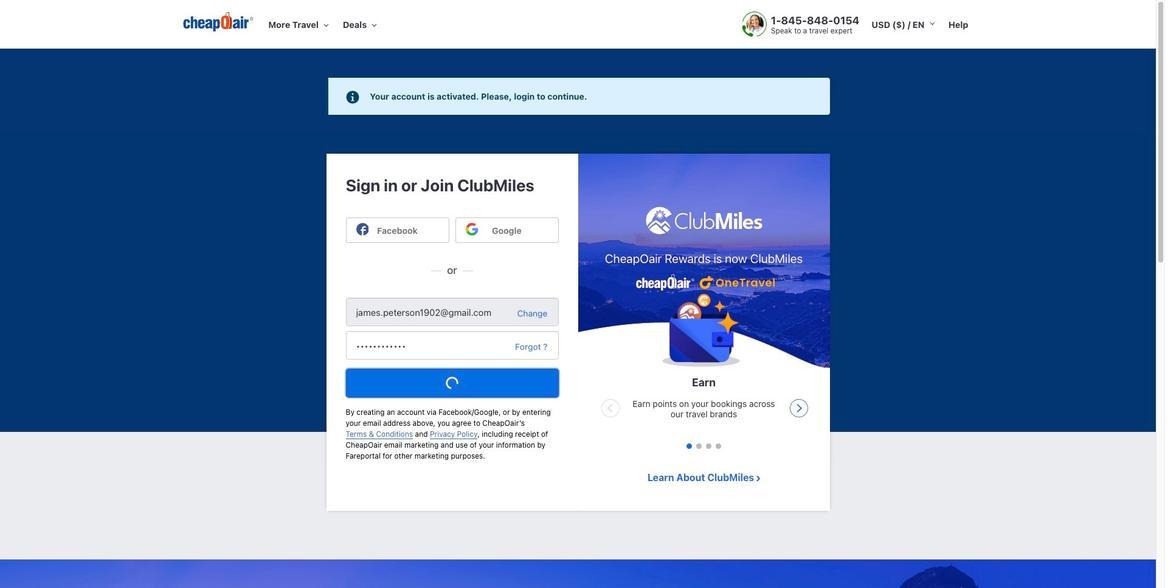 Task type: locate. For each thing, give the bounding box(es) containing it.
social signin facebook image
[[356, 223, 369, 236]]

None email field
[[346, 298, 559, 327]]

cheapoair image
[[183, 12, 253, 32]]

call agent picture image
[[742, 12, 767, 37]]

social signin google element
[[455, 218, 559, 243]]

social signin facebook element
[[346, 218, 449, 243]]

social signin google image
[[466, 223, 478, 236]]



Task type: describe. For each thing, give the bounding box(es) containing it.
Enter Password password field
[[346, 332, 559, 360]]



Task type: vqa. For each thing, say whether or not it's contained in the screenshot.
Social signin Facebook icon
yes



